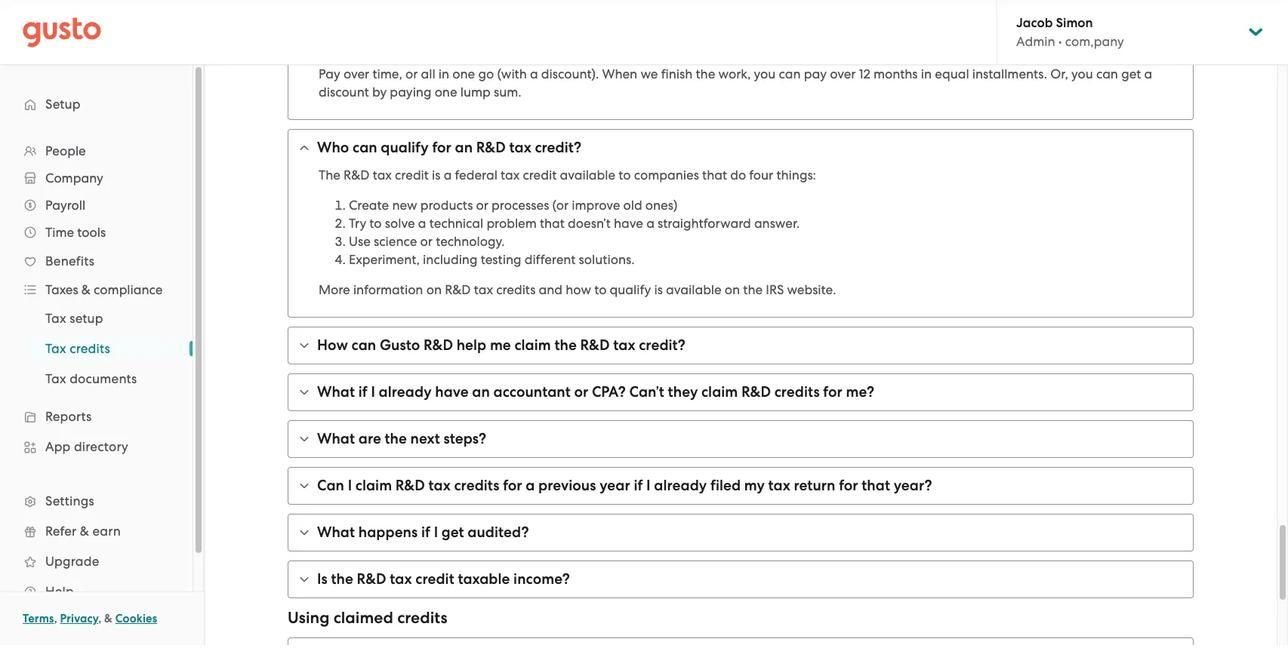 Task type: describe. For each thing, give the bounding box(es) containing it.
accountant
[[494, 384, 571, 401]]

previous
[[538, 477, 596, 495]]

filed
[[710, 477, 741, 495]]

return
[[794, 477, 836, 495]]

using claimed credits
[[288, 609, 448, 628]]

by
[[372, 85, 387, 100]]

i right year on the bottom
[[646, 477, 651, 495]]

four
[[749, 168, 773, 183]]

0 vertical spatial one
[[453, 66, 475, 82]]

for left 'me?' on the bottom right
[[823, 384, 843, 401]]

already inside what if i already have an accountant or cpa? can't they claim r&d credits for me? dropdown button
[[379, 384, 432, 401]]

r&d up federal
[[476, 139, 506, 156]]

work,
[[718, 66, 751, 82]]

tax up cpa? on the left bottom of the page
[[613, 337, 636, 354]]

solve
[[385, 216, 415, 231]]

if inside 'dropdown button'
[[634, 477, 643, 495]]

steps?
[[444, 430, 486, 448]]

app directory
[[45, 439, 128, 455]]

are
[[358, 430, 381, 448]]

upgrade link
[[15, 548, 177, 575]]

website.
[[787, 282, 836, 298]]

what happens if i get audited?
[[317, 524, 529, 541]]

different
[[525, 252, 576, 267]]

or down federal
[[476, 198, 488, 213]]

credits inside list
[[70, 341, 110, 356]]

compliance
[[94, 282, 163, 298]]

help link
[[15, 578, 177, 606]]

or inside what if i already have an accountant or cpa? can't they claim r&d credits for me? dropdown button
[[574, 384, 588, 401]]

app directory link
[[15, 433, 177, 461]]

list containing tax setup
[[0, 304, 193, 394]]

get inside dropdown button
[[442, 524, 464, 541]]

lump
[[460, 85, 491, 100]]

•
[[1058, 34, 1062, 49]]

finish
[[661, 66, 693, 82]]

me
[[490, 337, 511, 354]]

what if i already have an accountant or cpa? can't they claim r&d credits for me? button
[[288, 375, 1193, 411]]

companies
[[634, 168, 699, 183]]

2 on from the left
[[725, 282, 740, 298]]

we
[[641, 66, 658, 82]]

2 you from the left
[[1071, 66, 1093, 82]]

a inside 'dropdown button'
[[526, 477, 535, 495]]

company
[[45, 171, 103, 186]]

credits inside 'dropdown button'
[[454, 477, 500, 495]]

terms link
[[23, 612, 54, 626]]

more
[[319, 282, 350, 298]]

the r&d tax credit is a federal tax credit available to companies that do four things:
[[319, 168, 816, 183]]

& for earn
[[80, 524, 89, 539]]

do
[[730, 168, 746, 183]]

refer & earn link
[[15, 518, 177, 545]]

r&d inside 'dropdown button'
[[395, 477, 425, 495]]

testing
[[481, 252, 521, 267]]

credits down testing
[[496, 282, 536, 298]]

solutions.
[[579, 252, 635, 267]]

jacob simon admin • com,pany
[[1016, 15, 1124, 49]]

what for what are the next steps?
[[317, 430, 355, 448]]

privacy link
[[60, 612, 98, 626]]

for right the return in the bottom right of the page
[[839, 477, 858, 495]]

that inside 'dropdown button'
[[862, 477, 890, 495]]

reports link
[[15, 403, 177, 430]]

technical
[[429, 216, 483, 231]]

tax setup link
[[27, 305, 177, 332]]

they
[[668, 384, 698, 401]]

credit up new at the left top of page
[[395, 168, 429, 183]]

sum.
[[494, 85, 521, 100]]

2 in from the left
[[921, 66, 932, 82]]

how can gusto r&d help me claim the r&d tax credit?
[[317, 337, 686, 354]]

tax down testing
[[474, 282, 493, 298]]

already inside can i claim r&d tax credits for a previous year if i already filed my tax return for that year? 'dropdown button'
[[654, 477, 707, 495]]

including
[[423, 252, 478, 267]]

1 on from the left
[[426, 282, 442, 298]]

upgrade
[[45, 554, 99, 569]]

discount).
[[541, 66, 599, 82]]

cookies
[[115, 612, 157, 626]]

create
[[349, 198, 389, 213]]

credits down is the r&d tax credit taxable income?
[[397, 609, 448, 628]]

when
[[602, 66, 637, 82]]

company button
[[15, 165, 177, 192]]

information
[[353, 282, 423, 298]]

setup
[[70, 311, 103, 326]]

privacy
[[60, 612, 98, 626]]

old
[[623, 198, 642, 213]]

year
[[600, 477, 630, 495]]

refer
[[45, 524, 77, 539]]

jacob
[[1016, 15, 1053, 31]]

help
[[45, 584, 74, 600]]

can inside "who can qualify for an r&d tax credit?" dropdown button
[[353, 139, 377, 156]]

r&d left help
[[424, 337, 453, 354]]

claimed
[[333, 609, 393, 628]]

0 horizontal spatial available
[[560, 168, 615, 183]]

1 horizontal spatial if
[[421, 524, 430, 541]]

ones)
[[645, 198, 678, 213]]

tax credits
[[45, 341, 110, 356]]

things:
[[777, 168, 816, 183]]

1 vertical spatial qualify
[[610, 282, 651, 298]]

i right can
[[348, 477, 352, 495]]

12
[[859, 66, 870, 82]]

setup
[[45, 97, 81, 112]]

credit up processes
[[523, 168, 557, 183]]

equal
[[935, 66, 969, 82]]

(with
[[497, 66, 527, 82]]

tools
[[77, 225, 106, 240]]

what for what happens if i get audited?
[[317, 524, 355, 541]]

(or
[[552, 198, 569, 213]]

settings
[[45, 494, 94, 509]]

tax right my
[[768, 477, 790, 495]]

gusto navigation element
[[0, 65, 193, 631]]

0 horizontal spatial if
[[358, 384, 368, 401]]

time,
[[373, 66, 402, 82]]

what are the next steps?
[[317, 430, 486, 448]]

what happens if i get audited? button
[[288, 515, 1193, 551]]

credits inside dropdown button
[[775, 384, 820, 401]]

the left irs
[[743, 282, 763, 298]]

list containing people
[[0, 137, 193, 607]]

tax credits link
[[27, 335, 177, 362]]

can down com,pany
[[1096, 66, 1118, 82]]

taxable
[[458, 571, 510, 588]]

income?
[[514, 571, 570, 588]]



Task type: locate. For each thing, give the bounding box(es) containing it.
me?
[[846, 384, 874, 401]]

1 vertical spatial to
[[370, 216, 382, 231]]

1 horizontal spatial over
[[830, 66, 856, 82]]

taxes & compliance
[[45, 282, 163, 298]]

available up improve
[[560, 168, 615, 183]]

qualify
[[381, 139, 429, 156], [610, 282, 651, 298]]

over up discount
[[344, 66, 369, 82]]

0 horizontal spatial over
[[344, 66, 369, 82]]

in
[[439, 66, 449, 82], [921, 66, 932, 82]]

1 horizontal spatial already
[[654, 477, 707, 495]]

you right or,
[[1071, 66, 1093, 82]]

0 horizontal spatial already
[[379, 384, 432, 401]]

experiment,
[[349, 252, 420, 267]]

claim right me
[[515, 337, 551, 354]]

r&d down 'how can gusto r&d help me claim the r&d tax credit?' dropdown button at bottom
[[741, 384, 771, 401]]

how
[[317, 337, 348, 354]]

products
[[420, 198, 473, 213]]

1 you from the left
[[754, 66, 776, 82]]

tax for tax documents
[[45, 372, 66, 387]]

the up what if i already have an accountant or cpa? can't they claim r&d credits for me?
[[555, 337, 577, 354]]

1 horizontal spatial get
[[1121, 66, 1141, 82]]

tax up the r&d tax credit is a federal tax credit available to companies that do four things:
[[509, 139, 531, 156]]

2 vertical spatial to
[[594, 282, 607, 298]]

get left audited?
[[442, 524, 464, 541]]

0 vertical spatial that
[[702, 168, 727, 183]]

can
[[779, 66, 801, 82], [1096, 66, 1118, 82], [353, 139, 377, 156], [352, 337, 376, 354]]

claim right they
[[701, 384, 738, 401]]

taxes
[[45, 282, 78, 298]]

get down com,pany
[[1121, 66, 1141, 82]]

pay over time, or all in one go (with a discount). when we finish the work, you can pay over 12 months in equal installments. or, you can get a discount by paying one lump sum.
[[319, 66, 1152, 100]]

qualify inside dropdown button
[[381, 139, 429, 156]]

create new products or processes (or improve old ones) try to solve a technical problem that doesn't have a straightforward answer. use science or technology. experiment, including testing different solutions.
[[349, 198, 800, 267]]

0 vertical spatial credit?
[[535, 139, 581, 156]]

1 horizontal spatial on
[[725, 282, 740, 298]]

to inside create new products or processes (or improve old ones) try to solve a technical problem that doesn't have a straightforward answer. use science or technology. experiment, including testing different solutions.
[[370, 216, 382, 231]]

on down including
[[426, 282, 442, 298]]

1 what from the top
[[317, 384, 355, 401]]

if up the are
[[358, 384, 368, 401]]

0 horizontal spatial have
[[435, 384, 469, 401]]

list
[[0, 137, 193, 607], [0, 304, 193, 394]]

0 horizontal spatial get
[[442, 524, 464, 541]]

in left the equal
[[921, 66, 932, 82]]

r&d up using claimed credits
[[357, 571, 386, 588]]

people
[[45, 143, 86, 159]]

who
[[317, 139, 349, 156]]

the inside pay over time, or all in one go (with a discount). when we finish the work, you can pay over 12 months in equal installments. or, you can get a discount by paying one lump sum.
[[696, 66, 715, 82]]

r&d right the
[[344, 168, 370, 183]]

1 list from the top
[[0, 137, 193, 607]]

1 horizontal spatial to
[[594, 282, 607, 298]]

setup link
[[15, 91, 177, 118]]

that down (or
[[540, 216, 565, 231]]

tax for tax setup
[[45, 311, 66, 326]]

on left irs
[[725, 282, 740, 298]]

2 list from the top
[[0, 304, 193, 394]]

in right all
[[439, 66, 449, 82]]

straightforward
[[658, 216, 751, 231]]

1 vertical spatial &
[[80, 524, 89, 539]]

can i claim r&d tax credits for a previous year if i already filed my tax return for that year? button
[[288, 468, 1193, 504]]

claim right can
[[356, 477, 392, 495]]

audited?
[[468, 524, 529, 541]]

com,pany
[[1065, 34, 1124, 49]]

1 , from the left
[[54, 612, 57, 626]]

over
[[344, 66, 369, 82], [830, 66, 856, 82]]

how
[[566, 282, 591, 298]]

to right how
[[594, 282, 607, 298]]

irs
[[766, 282, 784, 298]]

1 vertical spatial credit?
[[639, 337, 686, 354]]

is
[[317, 571, 328, 588]]

an up federal
[[455, 139, 473, 156]]

0 horizontal spatial ,
[[54, 612, 57, 626]]

2 horizontal spatial claim
[[701, 384, 738, 401]]

0 vertical spatial get
[[1121, 66, 1141, 82]]

0 horizontal spatial claim
[[356, 477, 392, 495]]

0 horizontal spatial to
[[370, 216, 382, 231]]

& for compliance
[[81, 282, 91, 298]]

1 vertical spatial an
[[472, 384, 490, 401]]

can right who
[[353, 139, 377, 156]]

& inside dropdown button
[[81, 282, 91, 298]]

1 over from the left
[[344, 66, 369, 82]]

2 horizontal spatial to
[[619, 168, 631, 183]]

one down all
[[435, 85, 457, 100]]

if right happens
[[421, 524, 430, 541]]

1 horizontal spatial qualify
[[610, 282, 651, 298]]

1 vertical spatial what
[[317, 430, 355, 448]]

r&d down what are the next steps?
[[395, 477, 425, 495]]

tax down 'tax credits'
[[45, 372, 66, 387]]

what for what if i already have an accountant or cpa? can't they claim r&d credits for me?
[[317, 384, 355, 401]]

gusto
[[380, 337, 420, 354]]

the right finish at the top of page
[[696, 66, 715, 82]]

1 horizontal spatial claim
[[515, 337, 551, 354]]

0 vertical spatial to
[[619, 168, 631, 183]]

1 horizontal spatial that
[[702, 168, 727, 183]]

to
[[619, 168, 631, 183], [370, 216, 382, 231], [594, 282, 607, 298]]

or,
[[1050, 66, 1068, 82]]

try
[[349, 216, 366, 231]]

credits left 'me?' on the bottom right
[[775, 384, 820, 401]]

credit? up the r&d tax credit is a federal tax credit available to companies that do four things:
[[535, 139, 581, 156]]

for
[[432, 139, 451, 156], [823, 384, 843, 401], [503, 477, 522, 495], [839, 477, 858, 495]]

help
[[457, 337, 486, 354]]

how can gusto r&d help me claim the r&d tax credit? button
[[288, 328, 1193, 364]]

have up steps?
[[435, 384, 469, 401]]

tax down taxes
[[45, 311, 66, 326]]

new
[[392, 198, 417, 213]]

0 horizontal spatial on
[[426, 282, 442, 298]]

2 tax from the top
[[45, 341, 66, 356]]

2 vertical spatial that
[[862, 477, 890, 495]]

can right how
[[352, 337, 376, 354]]

r&d up what if i already have an accountant or cpa? can't they claim r&d credits for me?
[[580, 337, 610, 354]]

0 vertical spatial is
[[432, 168, 441, 183]]

over left the 12
[[830, 66, 856, 82]]

2 over from the left
[[830, 66, 856, 82]]

2 , from the left
[[98, 612, 101, 626]]

doesn't
[[568, 216, 611, 231]]

1 horizontal spatial is
[[654, 282, 663, 298]]

1 vertical spatial is
[[654, 282, 663, 298]]

or left all
[[405, 66, 418, 82]]

tax down next at the bottom of page
[[429, 477, 451, 495]]

1 vertical spatial tax
[[45, 341, 66, 356]]

you right work,
[[754, 66, 776, 82]]

0 vertical spatial qualify
[[381, 139, 429, 156]]

credit? up can't
[[639, 337, 686, 354]]

1 horizontal spatial you
[[1071, 66, 1093, 82]]

have
[[614, 216, 643, 231], [435, 384, 469, 401]]

0 horizontal spatial credit?
[[535, 139, 581, 156]]

already left the filed
[[654, 477, 707, 495]]

have inside dropdown button
[[435, 384, 469, 401]]

0 vertical spatial available
[[560, 168, 615, 183]]

go
[[478, 66, 494, 82]]

0 horizontal spatial in
[[439, 66, 449, 82]]

1 vertical spatial have
[[435, 384, 469, 401]]

0 horizontal spatial that
[[540, 216, 565, 231]]

& left cookies
[[104, 612, 113, 626]]

have down old
[[614, 216, 643, 231]]

0 vertical spatial an
[[455, 139, 473, 156]]

& right taxes
[[81, 282, 91, 298]]

0 horizontal spatial qualify
[[381, 139, 429, 156]]

can i claim r&d tax credits for a previous year if i already filed my tax return for that year?
[[317, 477, 932, 495]]

qualify down paying
[[381, 139, 429, 156]]

one up lump
[[453, 66, 475, 82]]

to for companies
[[619, 168, 631, 183]]

tax up create
[[373, 168, 392, 183]]

the right is
[[331, 571, 353, 588]]

credits down steps?
[[454, 477, 500, 495]]

1 vertical spatial available
[[666, 282, 722, 298]]

2 vertical spatial tax
[[45, 372, 66, 387]]

have inside create new products or processes (or improve old ones) try to solve a technical problem that doesn't have a straightforward answer. use science or technology. experiment, including testing different solutions.
[[614, 216, 643, 231]]

if right year on the bottom
[[634, 477, 643, 495]]

already up what are the next steps?
[[379, 384, 432, 401]]

admin
[[1016, 34, 1055, 49]]

the right the are
[[385, 430, 407, 448]]

simon
[[1056, 15, 1093, 31]]

payroll
[[45, 198, 85, 213]]

0 vertical spatial already
[[379, 384, 432, 401]]

what down can
[[317, 524, 355, 541]]

that inside create new products or processes (or improve old ones) try to solve a technical problem that doesn't have a straightforward answer. use science or technology. experiment, including testing different solutions.
[[540, 216, 565, 231]]

credits
[[496, 282, 536, 298], [70, 341, 110, 356], [775, 384, 820, 401], [454, 477, 500, 495], [397, 609, 448, 628]]

problem
[[487, 216, 537, 231]]

1 tax from the top
[[45, 311, 66, 326]]

credits up tax documents
[[70, 341, 110, 356]]

1 horizontal spatial have
[[614, 216, 643, 231]]

1 horizontal spatial available
[[666, 282, 722, 298]]

i up is the r&d tax credit taxable income?
[[434, 524, 438, 541]]

an
[[455, 139, 473, 156], [472, 384, 490, 401]]

the
[[319, 168, 341, 183]]

happens
[[358, 524, 418, 541]]

0 vertical spatial what
[[317, 384, 355, 401]]

that left year?
[[862, 477, 890, 495]]

already
[[379, 384, 432, 401], [654, 477, 707, 495]]

claim
[[515, 337, 551, 354], [701, 384, 738, 401], [356, 477, 392, 495]]

for up the products
[[432, 139, 451, 156]]

benefits link
[[15, 248, 177, 275]]

federal
[[455, 168, 498, 183]]

tax documents link
[[27, 365, 177, 393]]

2 horizontal spatial that
[[862, 477, 890, 495]]

can
[[317, 477, 344, 495]]

0 vertical spatial have
[[614, 216, 643, 231]]

1 vertical spatial get
[[442, 524, 464, 541]]

credit down what happens if i get audited?
[[416, 571, 454, 588]]

to for solve
[[370, 216, 382, 231]]

2 what from the top
[[317, 430, 355, 448]]

that
[[702, 168, 727, 183], [540, 216, 565, 231], [862, 477, 890, 495]]

improve
[[572, 198, 620, 213]]

to up old
[[619, 168, 631, 183]]

1 vertical spatial one
[[435, 85, 457, 100]]

discount
[[319, 85, 369, 100]]

who can qualify for an r&d tax credit? button
[[288, 130, 1193, 166]]

that left do
[[702, 168, 727, 183]]

0 vertical spatial if
[[358, 384, 368, 401]]

0 vertical spatial tax
[[45, 311, 66, 326]]

1 horizontal spatial in
[[921, 66, 932, 82]]

tax up processes
[[501, 168, 520, 183]]

taxes & compliance button
[[15, 276, 177, 304]]

2 vertical spatial &
[[104, 612, 113, 626]]

an down help
[[472, 384, 490, 401]]

using
[[288, 609, 330, 628]]

1 vertical spatial if
[[634, 477, 643, 495]]

tax for tax credits
[[45, 341, 66, 356]]

for up audited?
[[503, 477, 522, 495]]

what left the are
[[317, 430, 355, 448]]

is the r&d tax credit taxable income? button
[[288, 562, 1193, 598]]

science
[[374, 234, 417, 249]]

or left cpa? on the left bottom of the page
[[574, 384, 588, 401]]

qualify down "solutions."
[[610, 282, 651, 298]]

can left the pay
[[779, 66, 801, 82]]

or up including
[[420, 234, 433, 249]]

if
[[358, 384, 368, 401], [634, 477, 643, 495], [421, 524, 430, 541]]

1 vertical spatial already
[[654, 477, 707, 495]]

get inside pay over time, or all in one go (with a discount). when we finish the work, you can pay over 12 months in equal installments. or, you can get a discount by paying one lump sum.
[[1121, 66, 1141, 82]]

tax down tax setup
[[45, 341, 66, 356]]

tax down happens
[[390, 571, 412, 588]]

1 horizontal spatial ,
[[98, 612, 101, 626]]

can inside 'how can gusto r&d help me claim the r&d tax credit?' dropdown button
[[352, 337, 376, 354]]

time tools
[[45, 225, 106, 240]]

i up the are
[[371, 384, 375, 401]]

what
[[317, 384, 355, 401], [317, 430, 355, 448], [317, 524, 355, 541]]

0 vertical spatial claim
[[515, 337, 551, 354]]

, left privacy link
[[54, 612, 57, 626]]

cookies button
[[115, 610, 157, 628]]

app
[[45, 439, 71, 455]]

months
[[874, 66, 918, 82]]

is the r&d tax credit taxable income?
[[317, 571, 570, 588]]

can't
[[629, 384, 664, 401]]

2 vertical spatial if
[[421, 524, 430, 541]]

2 vertical spatial what
[[317, 524, 355, 541]]

0 horizontal spatial is
[[432, 168, 441, 183]]

1 horizontal spatial credit?
[[639, 337, 686, 354]]

1 vertical spatial claim
[[701, 384, 738, 401]]

0 vertical spatial &
[[81, 282, 91, 298]]

or inside pay over time, or all in one go (with a discount). when we finish the work, you can pay over 12 months in equal installments. or, you can get a discount by paying one lump sum.
[[405, 66, 418, 82]]

credit inside is the r&d tax credit taxable income? dropdown button
[[416, 571, 454, 588]]

3 what from the top
[[317, 524, 355, 541]]

2 horizontal spatial if
[[634, 477, 643, 495]]

tax setup
[[45, 311, 103, 326]]

what down how
[[317, 384, 355, 401]]

1 vertical spatial that
[[540, 216, 565, 231]]

credit?
[[535, 139, 581, 156], [639, 337, 686, 354]]

claim inside 'dropdown button'
[[356, 477, 392, 495]]

2 vertical spatial claim
[[356, 477, 392, 495]]

r&d down including
[[445, 282, 471, 298]]

to right try
[[370, 216, 382, 231]]

reports
[[45, 409, 92, 424]]

tax documents
[[45, 372, 137, 387]]

0 horizontal spatial you
[[754, 66, 776, 82]]

documents
[[70, 372, 137, 387]]

benefits
[[45, 254, 94, 269]]

, down help link
[[98, 612, 101, 626]]

& left earn
[[80, 524, 89, 539]]

available down straightforward
[[666, 282, 722, 298]]

home image
[[23, 17, 101, 47]]

earn
[[92, 524, 121, 539]]

3 tax from the top
[[45, 372, 66, 387]]

1 in from the left
[[439, 66, 449, 82]]



Task type: vqa. For each thing, say whether or not it's contained in the screenshot.
& to the bottom
yes



